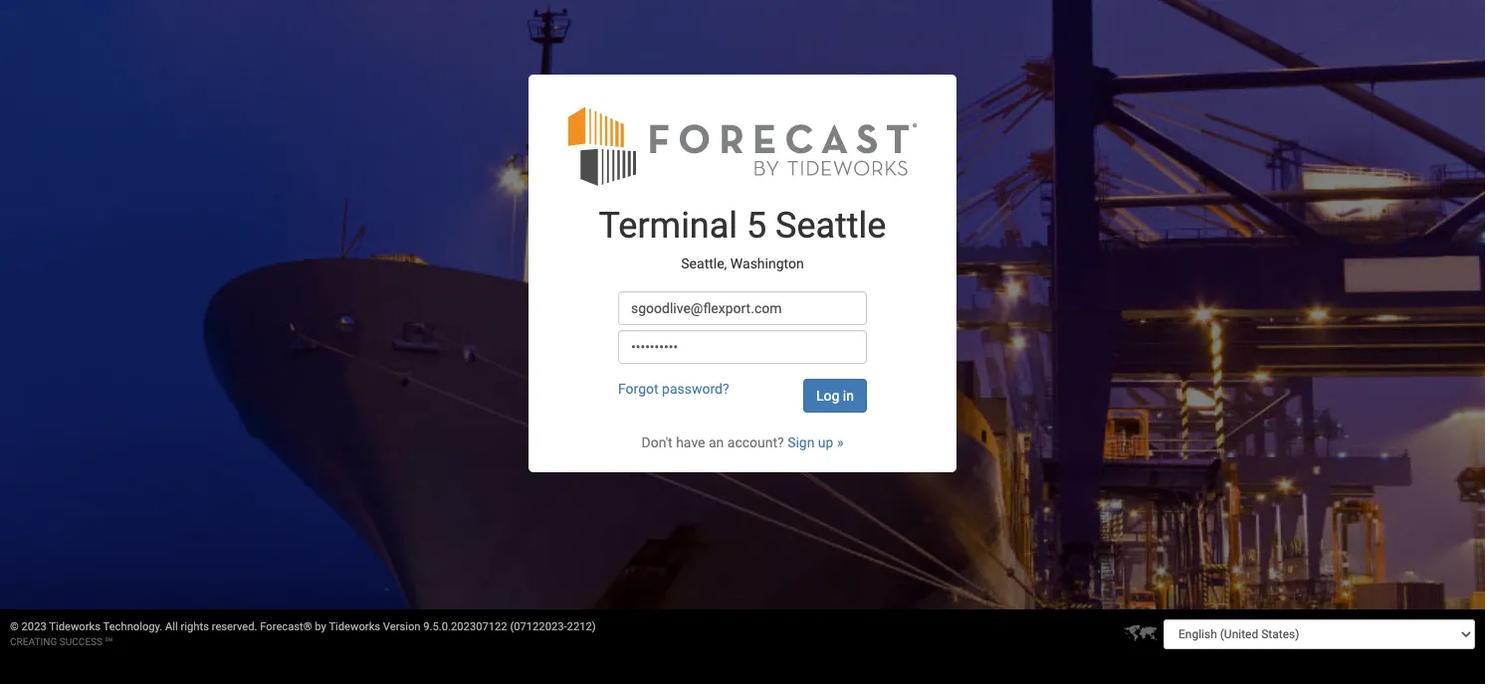 Task type: vqa. For each thing, say whether or not it's contained in the screenshot.
Forecast® by Tideworks Version 9.5.0.202307122 (07122023-2212) Creating Success ℠ at the bottom of page
no



Task type: describe. For each thing, give the bounding box(es) containing it.
account?
[[727, 435, 784, 451]]

log
[[816, 388, 839, 404]]

log in button
[[803, 379, 867, 413]]

up
[[818, 435, 834, 451]]

forgot password? link
[[618, 381, 729, 397]]

1 tideworks from the left
[[49, 621, 101, 634]]

rights
[[181, 621, 209, 634]]

technology.
[[103, 621, 163, 634]]

Password password field
[[618, 331, 867, 364]]

forgot
[[618, 381, 659, 397]]

password?
[[662, 381, 729, 397]]

washington
[[730, 256, 804, 272]]

(07122023-
[[510, 621, 567, 634]]

an
[[709, 435, 724, 451]]

© 2023 tideworks technology. all rights reserved. forecast® by tideworks version 9.5.0.202307122 (07122023-2212) creating success ℠
[[10, 621, 596, 648]]

reserved.
[[212, 621, 257, 634]]

sign
[[787, 435, 815, 451]]



Task type: locate. For each thing, give the bounding box(es) containing it.
2023
[[21, 621, 47, 634]]

by
[[315, 621, 326, 634]]

2212)
[[567, 621, 596, 634]]

seattle
[[776, 205, 886, 247]]

Email or username text field
[[618, 292, 867, 326]]

success
[[59, 637, 103, 648]]

have
[[676, 435, 705, 451]]

forecast®
[[260, 621, 312, 634]]

©
[[10, 621, 19, 634]]

forecast® by tideworks image
[[568, 105, 917, 187]]

2 tideworks from the left
[[329, 621, 380, 634]]

don't
[[642, 435, 673, 451]]

don't have an account? sign up »
[[642, 435, 844, 451]]

tideworks right by
[[329, 621, 380, 634]]

tideworks up success at left bottom
[[49, 621, 101, 634]]

terminal
[[599, 205, 738, 247]]

version
[[383, 621, 421, 634]]

forgot password? log in
[[618, 381, 854, 404]]

creating
[[10, 637, 57, 648]]

℠
[[105, 637, 113, 648]]

seattle,
[[681, 256, 727, 272]]

9.5.0.202307122
[[423, 621, 507, 634]]

5
[[747, 205, 767, 247]]

tideworks
[[49, 621, 101, 634], [329, 621, 380, 634]]

sign up » link
[[787, 435, 844, 451]]

in
[[843, 388, 854, 404]]

all
[[165, 621, 178, 634]]

»
[[837, 435, 844, 451]]

1 horizontal spatial tideworks
[[329, 621, 380, 634]]

terminal 5 seattle seattle, washington
[[599, 205, 886, 272]]

0 horizontal spatial tideworks
[[49, 621, 101, 634]]



